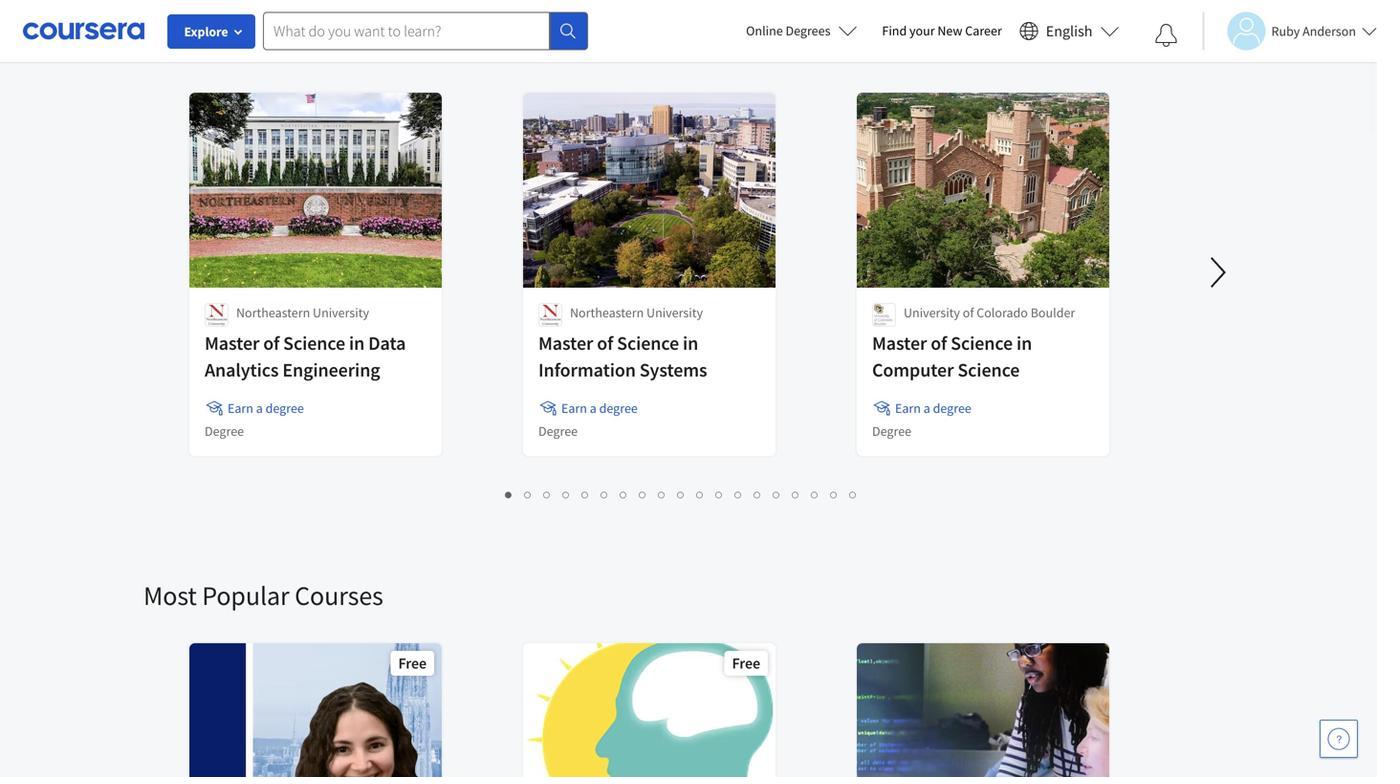Task type: vqa. For each thing, say whether or not it's contained in the screenshot.
the in corresponding to Master of Science in Data Analytics Engineering
yes



Task type: describe. For each thing, give the bounding box(es) containing it.
master for master of science in computer science
[[873, 332, 927, 355]]

master of science in information systems
[[539, 332, 708, 382]]

6
[[601, 485, 609, 503]]

courses
[[295, 579, 384, 613]]

your
[[910, 22, 935, 39]]

19 button
[[844, 483, 865, 505]]

14
[[754, 485, 770, 503]]

1 button
[[500, 483, 519, 505]]

3 button
[[538, 483, 557, 505]]

university of colorado boulder
[[904, 304, 1076, 321]]

in for master of science in information systems
[[683, 332, 699, 355]]

5
[[582, 485, 590, 503]]

earn a degree for science
[[896, 400, 972, 417]]

master of science in data analytics engineering
[[205, 332, 406, 382]]

1
[[506, 485, 513, 503]]

engineering
[[283, 358, 380, 382]]

systems
[[640, 358, 708, 382]]

degree for systems
[[600, 400, 638, 417]]

of for university of colorado boulder
[[963, 304, 974, 321]]

of for master of science in data analytics engineering
[[263, 332, 280, 355]]

northeastern university for analytics
[[236, 304, 369, 321]]

most popular courses carousel element
[[144, 521, 1378, 778]]

17 button
[[806, 483, 827, 505]]

10 button
[[672, 483, 693, 505]]

18 button
[[825, 483, 846, 505]]

most
[[144, 579, 197, 613]]

online degrees button
[[731, 10, 873, 52]]

5 button
[[576, 483, 596, 505]]

find your new career
[[883, 22, 1003, 39]]

1 free link from the left
[[188, 642, 444, 778]]

data
[[369, 332, 406, 355]]

2
[[525, 485, 532, 503]]

most popular courses
[[144, 579, 384, 613]]

list inside earn your degree carousel element
[[191, 483, 1172, 505]]

master for master of science in information systems
[[539, 332, 594, 355]]

9 button
[[653, 483, 672, 505]]

18
[[831, 485, 846, 503]]

earn a degree for systems
[[562, 400, 638, 417]]

17
[[812, 485, 827, 503]]

explore
[[184, 23, 228, 40]]

degree for computer
[[873, 423, 912, 440]]

computer
[[873, 358, 954, 382]]

12 button
[[710, 483, 731, 505]]

earn for master of science in data analytics engineering
[[228, 400, 254, 417]]

master of science in computer science
[[873, 332, 1033, 382]]

northeastern for systems
[[570, 304, 644, 321]]

science for systems
[[617, 332, 679, 355]]

online
[[746, 22, 783, 39]]

new
[[938, 22, 963, 39]]

3 university from the left
[[904, 304, 961, 321]]

14 button
[[749, 483, 770, 505]]

next slide image
[[1196, 250, 1242, 296]]

What do you want to learn? text field
[[263, 12, 550, 50]]

7 button
[[615, 483, 634, 505]]

degree for science
[[933, 400, 972, 417]]

master for master of science in data analytics engineering
[[205, 332, 260, 355]]



Task type: locate. For each thing, give the bounding box(es) containing it.
2 horizontal spatial in
[[1017, 332, 1033, 355]]

in inside master of science in computer science
[[1017, 332, 1033, 355]]

northeastern university for systems
[[570, 304, 703, 321]]

list
[[191, 483, 1172, 505]]

master up computer
[[873, 332, 927, 355]]

in inside master of science in information systems
[[683, 332, 699, 355]]

anderson
[[1303, 22, 1357, 40]]

10 11 12 13 14 15 16 17 18 19
[[678, 485, 865, 503]]

0 horizontal spatial northeastern university
[[236, 304, 369, 321]]

explore button
[[167, 14, 255, 49]]

15 button
[[768, 483, 789, 505]]

in inside master of science in data analytics engineering
[[349, 332, 365, 355]]

earn your degree carousel element
[[144, 0, 1378, 521]]

university for information
[[647, 304, 703, 321]]

master up analytics at the left
[[205, 332, 260, 355]]

northeastern university image for master of science in data analytics engineering
[[205, 303, 229, 327]]

1 university from the left
[[313, 304, 369, 321]]

3 degree from the left
[[933, 400, 972, 417]]

career
[[966, 22, 1003, 39]]

2 earn a degree from the left
[[562, 400, 638, 417]]

master inside master of science in computer science
[[873, 332, 927, 355]]

of for master of science in computer science
[[931, 332, 948, 355]]

1 northeastern university from the left
[[236, 304, 369, 321]]

2 northeastern from the left
[[570, 304, 644, 321]]

2 northeastern university image from the left
[[539, 303, 563, 327]]

degree for data
[[205, 423, 244, 440]]

3
[[544, 485, 552, 503]]

degree
[[266, 400, 304, 417], [600, 400, 638, 417], [933, 400, 972, 417]]

degree down master of science in computer science
[[933, 400, 972, 417]]

11 button
[[691, 483, 712, 505]]

analytics
[[205, 358, 279, 382]]

free for first free link from the right
[[732, 654, 761, 674]]

science inside master of science in data analytics engineering
[[283, 332, 346, 355]]

a for systems
[[590, 400, 597, 417]]

science for science
[[951, 332, 1013, 355]]

of left 'colorado'
[[963, 304, 974, 321]]

list containing 1
[[191, 483, 1172, 505]]

earn for master of science in computer science
[[896, 400, 921, 417]]

science for analytics
[[283, 332, 346, 355]]

2 horizontal spatial master
[[873, 332, 927, 355]]

northeastern
[[236, 304, 310, 321], [570, 304, 644, 321]]

python for everybody specialization by university of michigan, image
[[857, 644, 1111, 778]]

2 master from the left
[[539, 332, 594, 355]]

3 earn a degree from the left
[[896, 400, 972, 417]]

16
[[793, 485, 808, 503]]

degrees
[[786, 22, 831, 39]]

2 horizontal spatial earn a degree
[[896, 400, 972, 417]]

science
[[283, 332, 346, 355], [617, 332, 679, 355], [951, 332, 1013, 355], [958, 358, 1020, 382]]

your
[[200, 28, 250, 62]]

1 horizontal spatial northeastern
[[570, 304, 644, 321]]

master
[[205, 332, 260, 355], [539, 332, 594, 355], [873, 332, 927, 355]]

english button
[[1012, 0, 1128, 62]]

9
[[659, 485, 666, 503]]

4 button
[[557, 483, 576, 505]]

in left data
[[349, 332, 365, 355]]

19
[[850, 485, 865, 503]]

1 horizontal spatial free link
[[521, 642, 778, 778]]

of inside master of science in data analytics engineering
[[263, 332, 280, 355]]

1 master from the left
[[205, 332, 260, 355]]

of up information in the left of the page
[[597, 332, 614, 355]]

master inside master of science in data analytics engineering
[[205, 332, 260, 355]]

in for master of science in data analytics engineering
[[349, 332, 365, 355]]

0 horizontal spatial in
[[349, 332, 365, 355]]

3 a from the left
[[924, 400, 931, 417]]

free for 2nd free link from right
[[399, 654, 427, 674]]

northeastern for analytics
[[236, 304, 310, 321]]

in for master of science in computer science
[[1017, 332, 1033, 355]]

1 degree from the left
[[266, 400, 304, 417]]

1 horizontal spatial degree
[[600, 400, 638, 417]]

1 horizontal spatial earn a degree
[[562, 400, 638, 417]]

0 horizontal spatial a
[[256, 400, 263, 417]]

2 horizontal spatial degree
[[933, 400, 972, 417]]

a down information in the left of the page
[[590, 400, 597, 417]]

find your new career link
[[873, 19, 1012, 43]]

of for master of science in information systems
[[597, 332, 614, 355]]

northeastern up master of science in information systems on the top
[[570, 304, 644, 321]]

boulder
[[1031, 304, 1076, 321]]

1 horizontal spatial free
[[732, 654, 761, 674]]

degree down analytics at the left
[[205, 423, 244, 440]]

2 horizontal spatial a
[[924, 400, 931, 417]]

university up systems at the top
[[647, 304, 703, 321]]

1 northeastern from the left
[[236, 304, 310, 321]]

university right university of colorado boulder image
[[904, 304, 961, 321]]

12
[[716, 485, 731, 503]]

degree
[[255, 28, 333, 62], [205, 423, 244, 440], [539, 423, 578, 440], [873, 423, 912, 440]]

ruby anderson button
[[1203, 12, 1378, 50]]

online degrees
[[746, 22, 831, 39]]

university
[[313, 304, 369, 321], [647, 304, 703, 321], [904, 304, 961, 321]]

earn your degree
[[144, 28, 333, 62]]

master up information in the left of the page
[[539, 332, 594, 355]]

2 in from the left
[[683, 332, 699, 355]]

northeastern up master of science in data analytics engineering
[[236, 304, 310, 321]]

1 horizontal spatial in
[[683, 332, 699, 355]]

1 in from the left
[[349, 332, 365, 355]]

0 horizontal spatial university
[[313, 304, 369, 321]]

earn
[[144, 28, 195, 62], [228, 400, 254, 417], [562, 400, 587, 417], [896, 400, 921, 417]]

help center image
[[1328, 728, 1351, 751]]

english
[[1047, 22, 1093, 41]]

earn down information in the left of the page
[[562, 400, 587, 417]]

degree right your
[[255, 28, 333, 62]]

1 horizontal spatial northeastern university image
[[539, 303, 563, 327]]

earn for master of science in information systems
[[562, 400, 587, 417]]

0 horizontal spatial northeastern university image
[[205, 303, 229, 327]]

1 earn a degree from the left
[[228, 400, 304, 417]]

2 northeastern university from the left
[[570, 304, 703, 321]]

earn left your
[[144, 28, 195, 62]]

0 horizontal spatial degree
[[266, 400, 304, 417]]

northeastern university image
[[205, 303, 229, 327], [539, 303, 563, 327]]

find
[[883, 22, 907, 39]]

1 horizontal spatial university
[[647, 304, 703, 321]]

ruby anderson
[[1272, 22, 1357, 40]]

northeastern university up master of science in data analytics engineering
[[236, 304, 369, 321]]

8
[[640, 485, 647, 503]]

2 a from the left
[[590, 400, 597, 417]]

in up systems at the top
[[683, 332, 699, 355]]

ruby
[[1272, 22, 1301, 40]]

earn a degree down computer
[[896, 400, 972, 417]]

degree down master of science in data analytics engineering
[[266, 400, 304, 417]]

13 button
[[730, 483, 751, 505]]

earn down analytics at the left
[[228, 400, 254, 417]]

degree down computer
[[873, 423, 912, 440]]

10
[[678, 485, 693, 503]]

13
[[735, 485, 751, 503]]

a for science
[[924, 400, 931, 417]]

earn down computer
[[896, 400, 921, 417]]

popular
[[202, 579, 290, 613]]

7
[[620, 485, 628, 503]]

of up analytics at the left
[[263, 332, 280, 355]]

free
[[399, 654, 427, 674], [732, 654, 761, 674]]

6 button
[[596, 483, 615, 505]]

earn a degree down information in the left of the page
[[562, 400, 638, 417]]

northeastern university up master of science in information systems on the top
[[570, 304, 703, 321]]

0 horizontal spatial free
[[399, 654, 427, 674]]

northeastern university
[[236, 304, 369, 321], [570, 304, 703, 321]]

2 university from the left
[[647, 304, 703, 321]]

1 free from the left
[[399, 654, 427, 674]]

1 northeastern university image from the left
[[205, 303, 229, 327]]

coursera image
[[23, 16, 144, 46]]

3 master from the left
[[873, 332, 927, 355]]

show notifications image
[[1155, 24, 1178, 47]]

1 a from the left
[[256, 400, 263, 417]]

of inside master of science in computer science
[[931, 332, 948, 355]]

colorado
[[977, 304, 1028, 321]]

of up computer
[[931, 332, 948, 355]]

1 horizontal spatial a
[[590, 400, 597, 417]]

degree for analytics
[[266, 400, 304, 417]]

a
[[256, 400, 263, 417], [590, 400, 597, 417], [924, 400, 931, 417]]

university for data
[[313, 304, 369, 321]]

2 degree from the left
[[600, 400, 638, 417]]

earn a degree for analytics
[[228, 400, 304, 417]]

3 in from the left
[[1017, 332, 1033, 355]]

1 horizontal spatial northeastern university
[[570, 304, 703, 321]]

university of colorado boulder image
[[873, 303, 897, 327]]

in
[[349, 332, 365, 355], [683, 332, 699, 355], [1017, 332, 1033, 355]]

2 free from the left
[[732, 654, 761, 674]]

in down 'colorado'
[[1017, 332, 1033, 355]]

northeastern university image for master of science in information systems
[[539, 303, 563, 327]]

degree for information
[[539, 423, 578, 440]]

2 horizontal spatial university
[[904, 304, 961, 321]]

free link
[[188, 642, 444, 778], [521, 642, 778, 778]]

a down analytics at the left
[[256, 400, 263, 417]]

a down computer
[[924, 400, 931, 417]]

a for analytics
[[256, 400, 263, 417]]

science inside master of science in information systems
[[617, 332, 679, 355]]

degree down information in the left of the page
[[600, 400, 638, 417]]

None search field
[[263, 12, 588, 50]]

of inside master of science in information systems
[[597, 332, 614, 355]]

16 button
[[787, 483, 808, 505]]

earn a degree
[[228, 400, 304, 417], [562, 400, 638, 417], [896, 400, 972, 417]]

university up data
[[313, 304, 369, 321]]

northeastern university image up information in the left of the page
[[539, 303, 563, 327]]

11
[[697, 485, 712, 503]]

master inside master of science in information systems
[[539, 332, 594, 355]]

0 horizontal spatial earn a degree
[[228, 400, 304, 417]]

0 horizontal spatial free link
[[188, 642, 444, 778]]

degree up the '4' button
[[539, 423, 578, 440]]

2 button
[[519, 483, 538, 505]]

of
[[963, 304, 974, 321], [263, 332, 280, 355], [597, 332, 614, 355], [931, 332, 948, 355]]

4
[[563, 485, 571, 503]]

15
[[774, 485, 789, 503]]

0 horizontal spatial master
[[205, 332, 260, 355]]

earn a degree down analytics at the left
[[228, 400, 304, 417]]

information
[[539, 358, 636, 382]]

2 free link from the left
[[521, 642, 778, 778]]

1 horizontal spatial master
[[539, 332, 594, 355]]

8 button
[[634, 483, 653, 505]]

0 horizontal spatial northeastern
[[236, 304, 310, 321]]

northeastern university image up analytics at the left
[[205, 303, 229, 327]]



